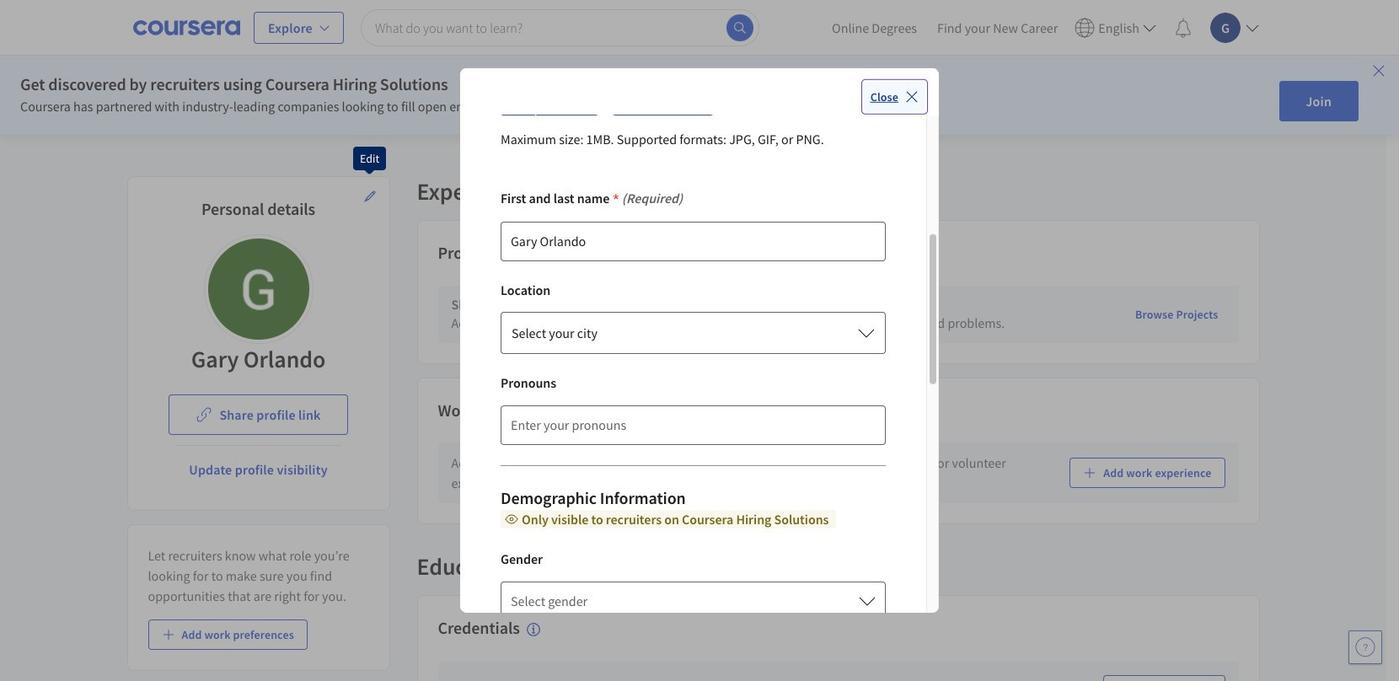 Task type: locate. For each thing, give the bounding box(es) containing it.
information about the projects section image
[[503, 247, 517, 261]]

help center image
[[1356, 637, 1376, 658]]

dialog
[[460, 0, 939, 631]]

None button
[[501, 312, 886, 354]]

None search field
[[361, 9, 760, 46]]

profile photo image
[[208, 239, 309, 340]]

coursera image
[[133, 14, 240, 41]]



Task type: describe. For each thing, give the bounding box(es) containing it.
information about credentials section image
[[527, 623, 540, 636]]

First and last name text field
[[501, 221, 886, 261]]

edit personal details. image
[[363, 190, 376, 203]]

Pronouns text field
[[501, 405, 886, 445]]



Task type: vqa. For each thing, say whether or not it's contained in the screenshot.
the Information about credentials section image
yes



